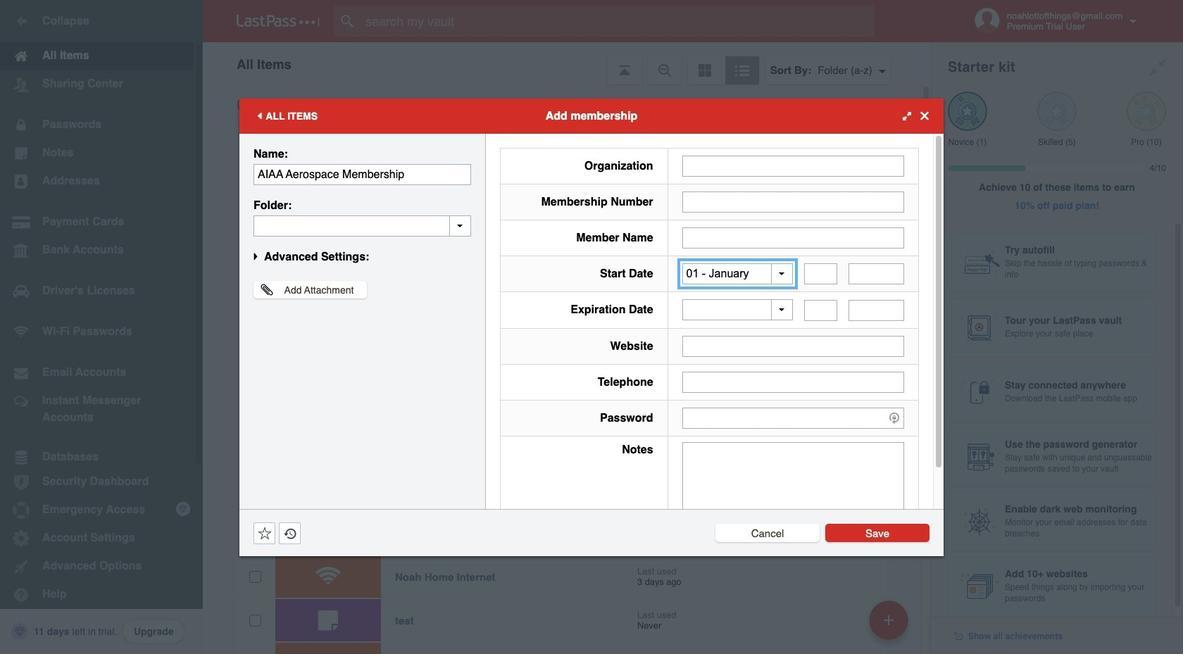 Task type: locate. For each thing, give the bounding box(es) containing it.
vault options navigation
[[203, 42, 931, 85]]

None text field
[[254, 164, 471, 185], [682, 191, 905, 212], [254, 215, 471, 236], [682, 227, 905, 248], [682, 442, 905, 529], [254, 164, 471, 185], [682, 191, 905, 212], [254, 215, 471, 236], [682, 227, 905, 248], [682, 442, 905, 529]]

None password field
[[682, 408, 905, 429]]

new item navigation
[[864, 597, 917, 654]]

lastpass image
[[237, 15, 320, 27]]

None text field
[[682, 155, 905, 176], [805, 263, 838, 285], [849, 263, 905, 285], [805, 300, 838, 321], [849, 300, 905, 321], [682, 336, 905, 357], [682, 372, 905, 393], [682, 155, 905, 176], [805, 263, 838, 285], [849, 263, 905, 285], [805, 300, 838, 321], [849, 300, 905, 321], [682, 336, 905, 357], [682, 372, 905, 393]]

Search search field
[[334, 6, 897, 37]]

new item image
[[884, 615, 894, 625]]

dialog
[[240, 98, 944, 556]]



Task type: describe. For each thing, give the bounding box(es) containing it.
main navigation navigation
[[0, 0, 203, 654]]

search my vault text field
[[334, 6, 897, 37]]



Task type: vqa. For each thing, say whether or not it's contained in the screenshot.
Search search box
yes



